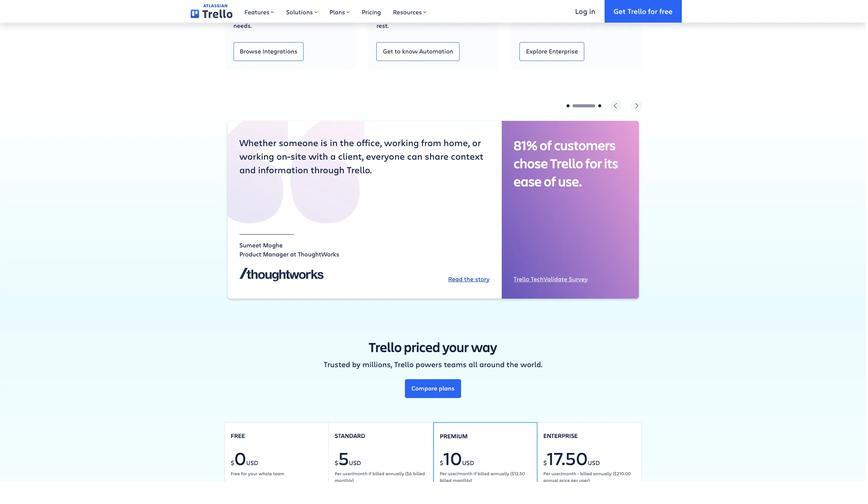 Task type: locate. For each thing, give the bounding box(es) containing it.
1 horizontal spatial working
[[384, 136, 419, 149]]

trello left powers
[[394, 360, 414, 370]]

work
[[451, 3, 466, 11]]

into up work on the right of page
[[458, 0, 469, 2]]

1 horizontal spatial a
[[340, 3, 344, 11]]

annually left ($6
[[386, 471, 404, 477]]

the right do
[[479, 12, 488, 20]]

team up workflow
[[299, 0, 314, 2]]

your inside $ 0 usd free for your whole team
[[248, 471, 258, 477]]

5
[[338, 446, 349, 471]]

trello up millions,
[[369, 338, 402, 356]]

2 usd from the left
[[349, 459, 361, 467]]

2 horizontal spatial annually
[[594, 471, 612, 477]]

1 vertical spatial in
[[330, 136, 338, 149]]

1 per from the left
[[335, 471, 342, 477]]

to inside "connect the apps your team already uses into your trello workflow or add a power-up to fine-tune your specific needs."
[[263, 12, 269, 20]]

into inside "connect the apps your team already uses into your trello workflow or add a power-up to fine-tune your specific needs."
[[248, 3, 259, 11]]

or
[[321, 3, 326, 11], [472, 136, 481, 149]]

0 horizontal spatial if
[[369, 471, 372, 477]]

1 horizontal spatial if
[[474, 471, 477, 477]]

per up annual
[[544, 471, 551, 477]]

0 vertical spatial with
[[520, 3, 533, 11]]

with up "through"
[[309, 150, 328, 162]]

0 horizontal spatial is
[[321, 136, 328, 149]]

know
[[402, 47, 418, 55]]

every
[[471, 0, 486, 2]]

$ for 17.50
[[544, 459, 547, 467]]

user/month up price
[[552, 471, 577, 477]]

3 annually from the left
[[594, 471, 612, 477]]

monthly) down the 5
[[335, 478, 354, 483]]

plans
[[330, 8, 345, 16]]

enterprise
[[549, 47, 578, 55], [544, 432, 578, 440]]

get to know automation
[[383, 47, 454, 55]]

0 horizontal spatial user/month
[[343, 471, 368, 477]]

get down paired
[[614, 6, 626, 16]]

0 vertical spatial and
[[571, 3, 582, 11]]

4 $ from the left
[[544, 459, 547, 467]]

per for 17.50
[[544, 471, 551, 477]]

automation
[[420, 47, 454, 55]]

0 horizontal spatial a
[[331, 150, 336, 162]]

monthly) inside $ 5 usd per user/month if billed annually ($6 billed monthly)
[[335, 478, 354, 483]]

annually left ($210.00 at the right bottom of the page
[[594, 471, 612, 477]]

the inside "connect the apps your team already uses into your trello workflow or add a power-up to fine-tune your specific needs."
[[258, 0, 268, 2]]

1 monthly) from the left
[[335, 478, 354, 483]]

0 horizontal spatial team
[[273, 471, 285, 477]]

0 vertical spatial is
[[437, 0, 442, 2]]

trello down no-
[[377, 3, 392, 11]]

add
[[328, 3, 339, 11]]

automation
[[402, 0, 436, 2]]

a up "through"
[[331, 150, 336, 162]]

standard
[[335, 432, 365, 440]]

annually inside $ 5 usd per user/month if billed annually ($6 billed monthly)
[[386, 471, 404, 477]]

per inside $ 5 usd per user/month if billed annually ($6 billed monthly)
[[335, 471, 342, 477]]

browse
[[240, 47, 261, 55]]

1 horizontal spatial and
[[417, 12, 428, 20]]

1 vertical spatial and
[[417, 12, 428, 20]]

1 horizontal spatial or
[[472, 136, 481, 149]]

trello down apps
[[275, 3, 291, 11]]

0 vertical spatial or
[[321, 3, 326, 11]]

solutions button
[[280, 0, 324, 23]]

0 horizontal spatial to
[[263, 12, 269, 20]]

if for 5
[[369, 471, 372, 477]]

of right "81%"
[[540, 136, 552, 154]]

atlassian trello image
[[191, 4, 233, 18]]

0 horizontal spatial monthly)
[[335, 478, 354, 483]]

1 horizontal spatial with
[[520, 3, 533, 11]]

your up 'all'
[[443, 338, 469, 356]]

apps
[[269, 0, 284, 2]]

and down the whether
[[240, 164, 256, 176]]

0 horizontal spatial with
[[309, 150, 328, 162]]

1 horizontal spatial teams
[[580, 0, 598, 2]]

0 vertical spatial teams
[[580, 0, 598, 2]]

love,
[[600, 0, 613, 2]]

into up up
[[248, 3, 259, 11]]

user/month for 10
[[448, 471, 473, 477]]

and inside the productivity tool teams love, paired with the features and security needed for scale.
[[571, 3, 582, 11]]

the left world.
[[507, 360, 519, 370]]

1 vertical spatial with
[[309, 150, 328, 162]]

user/month inside $ 5 usd per user/month if billed annually ($6 billed monthly)
[[343, 471, 368, 477]]

for left free
[[649, 6, 658, 16]]

0 vertical spatial to
[[263, 12, 269, 20]]

for
[[649, 6, 658, 16], [520, 12, 528, 20], [586, 154, 602, 172], [241, 471, 247, 477]]

trello right chose
[[551, 154, 584, 172]]

if for 10
[[474, 471, 477, 477]]

features
[[245, 8, 270, 16]]

to right up
[[263, 12, 269, 20]]

with inside the productivity tool teams love, paired with the features and security needed for scale.
[[520, 3, 533, 11]]

log in
[[576, 6, 596, 16]]

billed left ($6
[[373, 471, 385, 477]]

1 usd from the left
[[246, 459, 258, 467]]

your left whole
[[248, 471, 258, 477]]

per
[[571, 478, 578, 483]]

0 vertical spatial team
[[299, 0, 314, 2]]

2 user/month from the left
[[448, 471, 473, 477]]

0 horizontal spatial get
[[383, 47, 393, 55]]

$ inside $ 10 usd per user/month if billed annually ($12.50 billed monthly)
[[440, 459, 444, 467]]

and
[[571, 3, 582, 11], [417, 12, 428, 20], [240, 164, 256, 176]]

in up "through"
[[330, 136, 338, 149]]

with inside whether someone is in the office, working from home, or working on-site with a client, everyone can share context and information through trello.
[[309, 150, 328, 162]]

usd inside $ 5 usd per user/month if billed annually ($6 billed monthly)
[[349, 459, 361, 467]]

0 horizontal spatial annually
[[386, 471, 404, 477]]

1 annually from the left
[[386, 471, 404, 477]]

0 horizontal spatial teams
[[444, 360, 467, 370]]

3 usd from the left
[[462, 459, 475, 467]]

pricing
[[362, 8, 381, 16]]

your down workflow
[[298, 12, 311, 20]]

1 free from the top
[[231, 432, 245, 440]]

0 horizontal spatial into
[[248, 3, 259, 11]]

2 free from the top
[[231, 471, 240, 477]]

81%
[[514, 136, 538, 154]]

no-code automation is built into every trello board. focus on the work that matters most and let the robots do the rest.
[[377, 0, 488, 29]]

monthly)
[[335, 478, 354, 483], [453, 478, 472, 483]]

with
[[520, 3, 533, 11], [309, 150, 328, 162]]

billed for 5
[[373, 471, 385, 477]]

teams left 'all'
[[444, 360, 467, 370]]

and down focus
[[417, 12, 428, 20]]

2 monthly) from the left
[[453, 478, 472, 483]]

is up on at the top of the page
[[437, 0, 442, 2]]

1 horizontal spatial into
[[458, 0, 469, 2]]

free up 0
[[231, 432, 245, 440]]

billed up user) on the bottom of page
[[581, 471, 592, 477]]

in right log
[[590, 6, 596, 16]]

features
[[546, 3, 569, 11]]

team right whole
[[273, 471, 285, 477]]

usd inside $ 17.50 usd per user/month - billed annually ($210.00 annual price per user)
[[588, 459, 600, 467]]

1 horizontal spatial user/month
[[448, 471, 473, 477]]

1 vertical spatial of
[[544, 172, 556, 190]]

annually left ($12.50 on the bottom
[[491, 471, 510, 477]]

usd inside $ 0 usd free for your whole team
[[246, 459, 258, 467]]

annually inside $ 17.50 usd per user/month - billed annually ($210.00 annual price per user)
[[594, 471, 612, 477]]

trello priced your way trusted by millions, trello powers teams all around the world.
[[324, 338, 543, 370]]

is
[[437, 0, 442, 2], [321, 136, 328, 149]]

usd inside $ 10 usd per user/month if billed annually ($12.50 billed monthly)
[[462, 459, 475, 467]]

or inside "connect the apps your team already uses into your trello workflow or add a power-up to fine-tune your specific needs."
[[321, 3, 326, 11]]

0 vertical spatial free
[[231, 432, 245, 440]]

the inside the productivity tool teams love, paired with the features and security needed for scale.
[[535, 3, 544, 11]]

the productivity tool teams love, paired with the features and security needed for scale.
[[520, 0, 632, 20]]

10
[[444, 446, 462, 471]]

1 horizontal spatial get
[[614, 6, 626, 16]]

if inside $ 5 usd per user/month if billed annually ($6 billed monthly)
[[369, 471, 372, 477]]

1 horizontal spatial in
[[590, 6, 596, 16]]

$ inside $ 5 usd per user/month if billed annually ($6 billed monthly)
[[335, 459, 338, 467]]

compare plans
[[412, 385, 455, 392]]

log in link
[[567, 0, 605, 23]]

share
[[425, 150, 449, 162]]

2 vertical spatial and
[[240, 164, 256, 176]]

annually for 5
[[386, 471, 404, 477]]

teams inside trello priced your way trusted by millions, trello powers teams all around the world.
[[444, 360, 467, 370]]

all
[[469, 360, 478, 370]]

trello techvalidate survey
[[514, 275, 588, 283]]

2 $ from the left
[[335, 459, 338, 467]]

billed right ($6
[[413, 471, 425, 477]]

1 vertical spatial is
[[321, 136, 328, 149]]

annually for 17.50
[[594, 471, 612, 477]]

trello
[[275, 3, 291, 11], [377, 3, 392, 11], [628, 6, 647, 16], [551, 154, 584, 172], [514, 275, 530, 283], [369, 338, 402, 356], [394, 360, 414, 370]]

get for get to know automation
[[383, 47, 393, 55]]

specific
[[312, 12, 334, 20]]

and inside whether someone is in the office, working from home, or working on-site with a client, everyone can share context and information through trello.
[[240, 164, 256, 176]]

1 vertical spatial into
[[248, 3, 259, 11]]

whether
[[240, 136, 277, 149]]

code
[[387, 0, 401, 2]]

if
[[369, 471, 372, 477], [474, 471, 477, 477]]

3 user/month from the left
[[552, 471, 577, 477]]

techvalidate
[[531, 275, 568, 283]]

read the story link
[[448, 275, 490, 284]]

with down the
[[520, 3, 533, 11]]

a inside whether someone is in the office, working from home, or working on-site with a client, everyone can share context and information through trello.
[[331, 150, 336, 162]]

annually inside $ 10 usd per user/month if billed annually ($12.50 billed monthly)
[[491, 471, 510, 477]]

already
[[316, 0, 337, 2]]

billed left ($12.50 on the bottom
[[478, 471, 490, 477]]

trello down paired
[[628, 6, 647, 16]]

0 vertical spatial a
[[340, 3, 344, 11]]

or up context
[[472, 136, 481, 149]]

uses
[[234, 3, 247, 11]]

for inside the productivity tool teams love, paired with the features and security needed for scale.
[[520, 12, 528, 20]]

the up features
[[258, 0, 268, 2]]

free
[[231, 432, 245, 440], [231, 471, 240, 477]]

3 per from the left
[[544, 471, 551, 477]]

0 horizontal spatial in
[[330, 136, 338, 149]]

0 vertical spatial into
[[458, 0, 469, 2]]

1 horizontal spatial team
[[299, 0, 314, 2]]

get left know
[[383, 47, 393, 55]]

a right add at left
[[340, 3, 344, 11]]

4 usd from the left
[[588, 459, 600, 467]]

monthly) down 10
[[453, 478, 472, 483]]

0 horizontal spatial working
[[240, 150, 274, 162]]

millions,
[[363, 360, 393, 370]]

the up 'scale.'
[[535, 3, 544, 11]]

1 vertical spatial or
[[472, 136, 481, 149]]

for left 'scale.'
[[520, 12, 528, 20]]

1 vertical spatial get
[[383, 47, 393, 55]]

0 horizontal spatial and
[[240, 164, 256, 176]]

and down tool at top right
[[571, 3, 582, 11]]

solutions
[[286, 8, 313, 16]]

teams
[[580, 0, 598, 2], [444, 360, 467, 370]]

manager
[[263, 250, 289, 258]]

can
[[407, 150, 423, 162]]

0 horizontal spatial or
[[321, 3, 326, 11]]

2 per from the left
[[440, 471, 447, 477]]

81% of customers chose trello for its ease of use.
[[514, 136, 619, 190]]

user/month down 10
[[448, 471, 473, 477]]

1 horizontal spatial per
[[440, 471, 447, 477]]

1 vertical spatial a
[[331, 150, 336, 162]]

0 vertical spatial of
[[540, 136, 552, 154]]

per down the 5
[[335, 471, 342, 477]]

billed inside $ 17.50 usd per user/month - billed annually ($210.00 annual price per user)
[[581, 471, 592, 477]]

your
[[285, 0, 298, 2], [261, 3, 273, 11], [298, 12, 311, 20], [443, 338, 469, 356], [248, 471, 258, 477]]

if inside $ 10 usd per user/month if billed annually ($12.50 billed monthly)
[[474, 471, 477, 477]]

workflow
[[292, 3, 319, 11]]

is inside whether someone is in the office, working from home, or working on-site with a client, everyone can share context and information through trello.
[[321, 136, 328, 149]]

annually
[[386, 471, 404, 477], [491, 471, 510, 477], [594, 471, 612, 477]]

needs.
[[234, 21, 252, 29]]

billed
[[373, 471, 385, 477], [413, 471, 425, 477], [478, 471, 490, 477], [581, 471, 592, 477], [440, 478, 452, 483]]

home,
[[444, 136, 470, 149]]

enterprise right explore
[[549, 47, 578, 55]]

per inside $ 10 usd per user/month if billed annually ($12.50 billed monthly)
[[440, 471, 447, 477]]

user/month inside $ 17.50 usd per user/month - billed annually ($210.00 annual price per user)
[[552, 471, 577, 477]]

1 vertical spatial free
[[231, 471, 240, 477]]

1 user/month from the left
[[343, 471, 368, 477]]

$ for 5
[[335, 459, 338, 467]]

working up the 'can'
[[384, 136, 419, 149]]

working down the whether
[[240, 150, 274, 162]]

2 horizontal spatial per
[[544, 471, 551, 477]]

or inside whether someone is in the office, working from home, or working on-site with a client, everyone can share context and information through trello.
[[472, 136, 481, 149]]

1 $ from the left
[[231, 459, 234, 467]]

per inside $ 17.50 usd per user/month - billed annually ($210.00 annual price per user)
[[544, 471, 551, 477]]

a inside "connect the apps your team already uses into your trello workflow or add a power-up to fine-tune your specific needs."
[[340, 3, 344, 11]]

1 vertical spatial teams
[[444, 360, 467, 370]]

price
[[560, 478, 570, 483]]

in
[[590, 6, 596, 16], [330, 136, 338, 149]]

trello inside the 81% of customers chose trello for its ease of use.
[[551, 154, 584, 172]]

the right 'let'
[[439, 12, 448, 20]]

2 if from the left
[[474, 471, 477, 477]]

billed for 17.50
[[581, 471, 592, 477]]

enterprise up 17.50
[[544, 432, 578, 440]]

at
[[290, 250, 297, 258]]

2 horizontal spatial user/month
[[552, 471, 577, 477]]

1 vertical spatial enterprise
[[544, 432, 578, 440]]

free down 0
[[231, 471, 240, 477]]

1 horizontal spatial annually
[[491, 471, 510, 477]]

1 horizontal spatial is
[[437, 0, 442, 2]]

or down already
[[321, 3, 326, 11]]

0 vertical spatial get
[[614, 6, 626, 16]]

read
[[448, 275, 463, 283]]

1 vertical spatial team
[[273, 471, 285, 477]]

0
[[234, 446, 246, 471]]

get for get trello for free
[[614, 6, 626, 16]]

user/month down the 5
[[343, 471, 368, 477]]

monthly) inside $ 10 usd per user/month if billed annually ($12.50 billed monthly)
[[453, 478, 472, 483]]

is right someone
[[321, 136, 328, 149]]

$ inside $ 17.50 usd per user/month - billed annually ($210.00 annual price per user)
[[544, 459, 547, 467]]

per down 10
[[440, 471, 447, 477]]

for inside the 81% of customers chose trello for its ease of use.
[[586, 154, 602, 172]]

trello inside "connect the apps your team already uses into your trello workflow or add a power-up to fine-tune your specific needs."
[[275, 3, 291, 11]]

1 horizontal spatial monthly)
[[453, 478, 472, 483]]

2 annually from the left
[[491, 471, 510, 477]]

to left know
[[395, 47, 401, 55]]

user/month inside $ 10 usd per user/month if billed annually ($12.50 billed monthly)
[[448, 471, 473, 477]]

usd
[[246, 459, 258, 467], [349, 459, 361, 467], [462, 459, 475, 467], [588, 459, 600, 467]]

0 vertical spatial in
[[590, 6, 596, 16]]

1 horizontal spatial to
[[395, 47, 401, 55]]

0 horizontal spatial per
[[335, 471, 342, 477]]

usd for 17.50
[[588, 459, 600, 467]]

for left the its
[[586, 154, 602, 172]]

3 $ from the left
[[440, 459, 444, 467]]

user)
[[580, 478, 590, 483]]

fine-
[[271, 12, 283, 20]]

features button
[[239, 0, 280, 23]]

2 horizontal spatial and
[[571, 3, 582, 11]]

$ inside $ 0 usd free for your whole team
[[231, 459, 234, 467]]

the up client,
[[340, 136, 354, 149]]

of left use.
[[544, 172, 556, 190]]

user/month for 5
[[343, 471, 368, 477]]

the inside whether someone is in the office, working from home, or working on-site with a client, everyone can share context and information through trello.
[[340, 136, 354, 149]]

for down 0
[[241, 471, 247, 477]]

teams up "security"
[[580, 0, 598, 2]]

1 if from the left
[[369, 471, 372, 477]]



Task type: describe. For each thing, give the bounding box(es) containing it.
your down apps
[[261, 3, 273, 11]]

integrations
[[263, 47, 298, 55]]

ease
[[514, 172, 542, 190]]

premium
[[440, 432, 468, 440]]

story
[[475, 275, 490, 283]]

0 vertical spatial working
[[384, 136, 419, 149]]

from
[[422, 136, 442, 149]]

context
[[451, 150, 484, 162]]

annually for 10
[[491, 471, 510, 477]]

productivity
[[532, 0, 566, 2]]

usd for 10
[[462, 459, 475, 467]]

robots
[[450, 12, 468, 20]]

paired
[[614, 0, 632, 2]]

free inside $ 0 usd free for your whole team
[[231, 471, 240, 477]]

site
[[291, 150, 306, 162]]

whole
[[259, 471, 272, 477]]

get trello for free link
[[605, 0, 682, 23]]

team inside $ 0 usd free for your whole team
[[273, 471, 285, 477]]

0 vertical spatial enterprise
[[549, 47, 578, 55]]

chose
[[514, 154, 548, 172]]

usd for 5
[[349, 459, 361, 467]]

board.
[[394, 3, 412, 11]]

use.
[[559, 172, 582, 190]]

matters
[[377, 12, 400, 20]]

$ for 10
[[440, 459, 444, 467]]

on
[[432, 3, 439, 11]]

is inside the no-code automation is built into every trello board. focus on the work that matters most and let the robots do the rest.
[[437, 0, 442, 2]]

no-
[[377, 0, 387, 2]]

needed
[[607, 3, 628, 11]]

monthly) for 5
[[335, 478, 354, 483]]

compare plans link
[[405, 380, 461, 398]]

way
[[471, 338, 498, 356]]

power-
[[234, 12, 254, 20]]

trello techvalidate survey link
[[514, 275, 588, 283]]

in inside whether someone is in the office, working from home, or working on-site with a client, everyone can share context and information through trello.
[[330, 136, 338, 149]]

rest.
[[377, 21, 389, 29]]

trello left "techvalidate"
[[514, 275, 530, 283]]

$ 10 usd per user/month if billed annually ($12.50 billed monthly)
[[440, 446, 526, 483]]

for inside $ 0 usd free for your whole team
[[241, 471, 247, 477]]

thoughtworks
[[298, 250, 340, 258]]

$ for 0
[[231, 459, 234, 467]]

trello inside the no-code automation is built into every trello board. focus on the work that matters most and let the robots do the rest.
[[377, 3, 392, 11]]

in inside log in link
[[590, 6, 596, 16]]

log
[[576, 6, 588, 16]]

its
[[605, 154, 619, 172]]

($12.50
[[511, 471, 526, 477]]

per for 10
[[440, 471, 447, 477]]

and inside the no-code automation is built into every trello board. focus on the work that matters most and let the robots do the rest.
[[417, 12, 428, 20]]

connect the apps your team already uses into your trello workflow or add a power-up to fine-tune your specific needs.
[[234, 0, 344, 29]]

monthly) for 10
[[453, 478, 472, 483]]

annual
[[544, 478, 559, 483]]

office,
[[357, 136, 382, 149]]

someone
[[279, 136, 318, 149]]

into inside the no-code automation is built into every trello board. focus on the work that matters most and let the robots do the rest.
[[458, 0, 469, 2]]

compare
[[412, 385, 438, 392]]

1 vertical spatial working
[[240, 150, 274, 162]]

the
[[520, 0, 530, 2]]

-
[[578, 471, 579, 477]]

whether someone is in the office, working from home, or working on-site with a client, everyone can share context and information through trello.
[[240, 136, 484, 176]]

survey
[[569, 275, 588, 283]]

billed down 10
[[440, 478, 452, 483]]

security
[[583, 3, 606, 11]]

trello.
[[347, 164, 372, 176]]

read the story
[[448, 275, 490, 283]]

world.
[[521, 360, 543, 370]]

pricing link
[[356, 0, 387, 23]]

sumeet moghe product manager at thoughtworks
[[240, 241, 340, 258]]

on-
[[277, 150, 291, 162]]

do
[[470, 12, 477, 20]]

plans
[[439, 385, 455, 392]]

customers
[[555, 136, 616, 154]]

browse integrations link
[[234, 42, 304, 61]]

previous image
[[611, 100, 622, 112]]

next image
[[631, 100, 642, 112]]

built
[[444, 0, 457, 2]]

get trello for free
[[614, 6, 673, 16]]

($210.00
[[613, 471, 631, 477]]

information
[[258, 164, 309, 176]]

1 vertical spatial to
[[395, 47, 401, 55]]

usd for 0
[[246, 459, 258, 467]]

moghe
[[263, 241, 283, 249]]

$ 17.50 usd per user/month - billed annually ($210.00 annual price per user)
[[544, 446, 631, 483]]

sumeet
[[240, 241, 262, 249]]

17.50
[[547, 446, 588, 471]]

the left story
[[464, 275, 474, 283]]

focus
[[413, 3, 430, 11]]

$ 5 usd per user/month if billed annually ($6 billed monthly)
[[335, 446, 425, 483]]

priced
[[404, 338, 441, 356]]

by
[[352, 360, 361, 370]]

through
[[311, 164, 345, 176]]

the down built
[[440, 3, 450, 11]]

your inside trello priced your way trusted by millions, trello powers teams all around the world.
[[443, 338, 469, 356]]

resources
[[393, 8, 422, 16]]

per for 5
[[335, 471, 342, 477]]

up
[[254, 12, 262, 20]]

browse integrations
[[240, 47, 298, 55]]

teams inside the productivity tool teams love, paired with the features and security needed for scale.
[[580, 0, 598, 2]]

billed for 10
[[478, 471, 490, 477]]

user/month for 17.50
[[552, 471, 577, 477]]

the inside trello priced your way trusted by millions, trello powers teams all around the world.
[[507, 360, 519, 370]]

let
[[430, 12, 437, 20]]

product
[[240, 250, 262, 258]]

team inside "connect the apps your team already uses into your trello workflow or add a power-up to fine-tune your specific needs."
[[299, 0, 314, 2]]

your up solutions
[[285, 0, 298, 2]]

that
[[467, 3, 479, 11]]



Task type: vqa. For each thing, say whether or not it's contained in the screenshot.
rest.
yes



